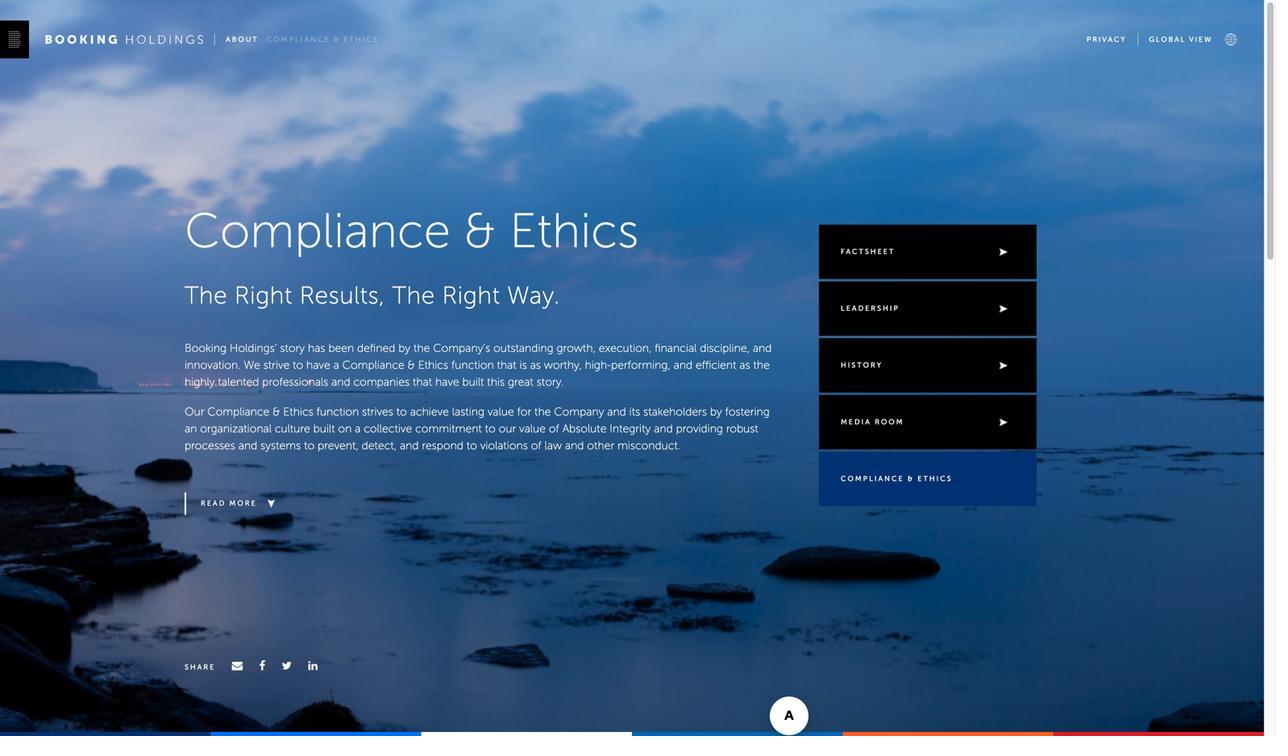 Task type: locate. For each thing, give the bounding box(es) containing it.
integrity
[[610, 422, 651, 436]]

by right defined
[[398, 342, 410, 355]]

1 vertical spatial of
[[531, 439, 541, 453]]

financial
[[655, 342, 697, 355]]

the up booking in the top of the page
[[185, 281, 227, 310]]

a right "on"
[[355, 422, 361, 436]]

&
[[334, 35, 340, 44], [464, 202, 496, 260], [408, 359, 415, 372], [273, 406, 280, 419], [908, 475, 914, 484]]

compliance up organizational
[[207, 406, 270, 419]]

commitment
[[415, 422, 482, 436]]

0 vertical spatial that
[[497, 359, 516, 372]]

0 vertical spatial a
[[333, 359, 339, 372]]

read more link
[[186, 499, 282, 508]]

1 horizontal spatial built
[[462, 376, 484, 389]]

built inside our compliance & ethics function strives to achieve lasting value for the company and its stakeholders by fostering an organizational culture built on a collective commitment to our value of absolute integrity and providing robust processes and systems to prevent, detect, and respond to violations of law and other misconduct.
[[313, 422, 335, 436]]

by inside the "booking holdings' story has been defined by the company's outstanding growth, execution, financial discipline, and innovation. we strive to have a compliance & ethics function that is as worthy, high-performing, and efficient as the highly talented professionals and companies that have built this great story."
[[398, 342, 410, 355]]

1 horizontal spatial of
[[549, 422, 559, 436]]

company's
[[433, 342, 490, 355]]

a
[[333, 359, 339, 372], [355, 422, 361, 436]]

to up professionals
[[293, 359, 303, 372]]

0 horizontal spatial have
[[306, 359, 330, 372]]

value down for
[[519, 422, 546, 436]]

2 horizontal spatial the
[[753, 359, 770, 372]]

to down commitment
[[467, 439, 477, 453]]

respond
[[422, 439, 463, 453]]

0 horizontal spatial that
[[413, 376, 432, 389]]

value
[[488, 406, 514, 419], [519, 422, 546, 436]]

0 horizontal spatial built
[[313, 422, 335, 436]]

that left is
[[497, 359, 516, 372]]

1 vertical spatial compliance & ethics
[[185, 202, 639, 260]]

and down financial
[[674, 359, 693, 372]]

is
[[520, 359, 527, 372]]

history link
[[819, 339, 1037, 393]]

our compliance & ethics function strives to achieve lasting value for the company and its stakeholders by fostering an organizational culture built on a collective commitment to our value of absolute integrity and providing robust processes and systems to prevent, detect, and respond to violations of law and other misconduct.
[[185, 406, 770, 453]]

1 horizontal spatial right
[[442, 281, 500, 310]]

1 horizontal spatial by
[[710, 406, 722, 419]]

organizational
[[200, 422, 272, 436]]

and left its
[[607, 406, 626, 419]]

a inside our compliance & ethics function strives to achieve lasting value for the company and its stakeholders by fostering an organizational culture built on a collective commitment to our value of absolute integrity and providing robust processes and systems to prevent, detect, and respond to violations of law and other misconduct.
[[355, 422, 361, 436]]

providing
[[676, 422, 723, 436]]

2 right from the left
[[442, 281, 500, 310]]

as down the discipline, on the right top of the page
[[740, 359, 750, 372]]

1 horizontal spatial as
[[740, 359, 750, 372]]

the right for
[[535, 406, 551, 419]]

that
[[497, 359, 516, 372], [413, 376, 432, 389]]

professionals
[[262, 376, 328, 389]]

to up collective
[[396, 406, 407, 419]]

compliance & ethics
[[841, 475, 953, 484]]

compliance
[[267, 35, 330, 44], [185, 202, 451, 260], [342, 359, 404, 372], [207, 406, 270, 419]]

by
[[398, 342, 410, 355], [710, 406, 722, 419]]

law
[[545, 439, 562, 453]]

compliance down defined
[[342, 359, 404, 372]]

to
[[293, 359, 303, 372], [396, 406, 407, 419], [485, 422, 496, 436], [304, 439, 315, 453], [467, 439, 477, 453]]

0 vertical spatial compliance & ethics
[[267, 35, 379, 44]]

and down been
[[331, 376, 350, 389]]

right up "holdings'"
[[235, 281, 292, 310]]

been
[[328, 342, 354, 355]]

of left the law
[[531, 439, 541, 453]]

have down has
[[306, 359, 330, 372]]

1 horizontal spatial have
[[435, 376, 459, 389]]

compliance right about at the left top
[[267, 35, 330, 44]]

navigation
[[0, 0, 1264, 79]]

linkedin image
[[308, 661, 318, 672]]

1 horizontal spatial function
[[451, 359, 494, 372]]

the up defined
[[392, 281, 435, 310]]

navigation containing about
[[0, 0, 1264, 79]]

global
[[1149, 35, 1186, 44]]

by up providing
[[710, 406, 722, 419]]

compliance
[[841, 475, 904, 484]]

compliance & ethics up the right results, the right way.
[[185, 202, 639, 260]]

2 vertical spatial the
[[535, 406, 551, 419]]

holdings'
[[230, 342, 277, 355]]

booking
[[185, 342, 227, 355]]

0 horizontal spatial by
[[398, 342, 410, 355]]

strive
[[263, 359, 290, 372]]

& inside 'navigation'
[[334, 35, 340, 44]]

history
[[841, 361, 883, 370]]

leadership
[[841, 304, 900, 313]]

white image
[[1225, 34, 1237, 46]]

right
[[235, 281, 292, 310], [442, 281, 500, 310]]

0 vertical spatial built
[[462, 376, 484, 389]]

highly
[[185, 376, 215, 389]]

0 horizontal spatial function
[[317, 406, 359, 419]]

function
[[451, 359, 494, 372], [317, 406, 359, 419]]

0 vertical spatial have
[[306, 359, 330, 372]]

1 as from the left
[[530, 359, 541, 372]]

the right efficient
[[753, 359, 770, 372]]

collective
[[364, 422, 412, 436]]

global view
[[1149, 35, 1213, 44]]

our
[[499, 422, 516, 436]]

function up "on"
[[317, 406, 359, 419]]

discipline,
[[700, 342, 750, 355]]

built
[[462, 376, 484, 389], [313, 422, 335, 436]]

1 vertical spatial a
[[355, 422, 361, 436]]

growth,
[[557, 342, 596, 355]]

compliance & ethics
[[267, 35, 379, 44], [185, 202, 639, 260]]

built left "on"
[[313, 422, 335, 436]]

ethics
[[918, 475, 953, 484]]

0 vertical spatial the
[[414, 342, 430, 355]]

0 horizontal spatial the
[[414, 342, 430, 355]]

fostering
[[725, 406, 770, 419]]

built left 'this'
[[462, 376, 484, 389]]

the
[[414, 342, 430, 355], [753, 359, 770, 372], [535, 406, 551, 419]]

& inside the "booking holdings' story has been defined by the company's outstanding growth, execution, financial discipline, and innovation. we strive to have a compliance & ethics function that is as worthy, high-performing, and efficient as the highly talented professionals and companies that have built this great story."
[[408, 359, 415, 372]]

achieve
[[410, 406, 449, 419]]

right up company's
[[442, 281, 500, 310]]

performing,
[[611, 359, 671, 372]]

2 as from the left
[[740, 359, 750, 372]]

ethics
[[344, 35, 379, 44], [510, 202, 639, 260], [418, 359, 448, 372], [283, 406, 313, 419]]

read
[[201, 499, 226, 508]]

0 horizontal spatial value
[[488, 406, 514, 419]]

1 horizontal spatial a
[[355, 422, 361, 436]]

to inside the "booking holdings' story has been defined by the company's outstanding growth, execution, financial discipline, and innovation. we strive to have a compliance & ethics function that is as worthy, high-performing, and efficient as the highly talented professionals and companies that have built this great story."
[[293, 359, 303, 372]]

the
[[185, 281, 227, 310], [392, 281, 435, 310]]

0 horizontal spatial the
[[185, 281, 227, 310]]

have up 'achieve'
[[435, 376, 459, 389]]

violations
[[480, 439, 528, 453]]

function down company's
[[451, 359, 494, 372]]

its
[[629, 406, 640, 419]]

of up the law
[[549, 422, 559, 436]]

the left company's
[[414, 342, 430, 355]]

misconduct.
[[617, 439, 681, 453]]

and down absolute
[[565, 439, 584, 453]]

as right is
[[530, 359, 541, 372]]

compliance & ethics right about at the left top
[[267, 35, 379, 44]]

1 vertical spatial value
[[519, 422, 546, 436]]

global view link
[[1149, 34, 1237, 46]]

twitter image
[[282, 661, 292, 672]]

1 horizontal spatial the
[[392, 281, 435, 310]]

the inside our compliance & ethics function strives to achieve lasting value for the company and its stakeholders by fostering an organizational culture built on a collective commitment to our value of absolute integrity and providing robust processes and systems to prevent, detect, and respond to violations of law and other misconduct.
[[535, 406, 551, 419]]

0 vertical spatial of
[[549, 422, 559, 436]]

1 vertical spatial by
[[710, 406, 722, 419]]

0 horizontal spatial as
[[530, 359, 541, 372]]

0 horizontal spatial right
[[235, 281, 292, 310]]

have
[[306, 359, 330, 372], [435, 376, 459, 389]]

as
[[530, 359, 541, 372], [740, 359, 750, 372]]

value up our
[[488, 406, 514, 419]]

0 vertical spatial by
[[398, 342, 410, 355]]

and
[[753, 342, 772, 355], [674, 359, 693, 372], [331, 376, 350, 389], [607, 406, 626, 419], [654, 422, 673, 436], [238, 439, 257, 453], [400, 439, 419, 453], [565, 439, 584, 453]]

that up 'achieve'
[[413, 376, 432, 389]]

1 right from the left
[[235, 281, 292, 310]]

the right results, the right way.
[[185, 281, 560, 310]]

has
[[308, 342, 325, 355]]

a down been
[[333, 359, 339, 372]]

processes
[[185, 439, 235, 453]]

1 vertical spatial built
[[313, 422, 335, 436]]

function inside our compliance & ethics function strives to achieve lasting value for the company and its stakeholders by fostering an organizational culture built on a collective commitment to our value of absolute integrity and providing robust processes and systems to prevent, detect, and respond to violations of law and other misconduct.
[[317, 406, 359, 419]]

0 vertical spatial value
[[488, 406, 514, 419]]

0 vertical spatial function
[[451, 359, 494, 372]]

0 horizontal spatial a
[[333, 359, 339, 372]]

of
[[549, 422, 559, 436], [531, 439, 541, 453]]

1 horizontal spatial the
[[535, 406, 551, 419]]

company
[[554, 406, 604, 419]]

and right the discipline, on the right top of the page
[[753, 342, 772, 355]]

we
[[244, 359, 260, 372]]

1 vertical spatial function
[[317, 406, 359, 419]]

stakeholders
[[643, 406, 707, 419]]



Task type: vqa. For each thing, say whether or not it's contained in the screenshot.
more
yes



Task type: describe. For each thing, give the bounding box(es) containing it.
share
[[185, 664, 215, 673]]

worthy,
[[544, 359, 582, 372]]

2 the from the left
[[392, 281, 435, 310]]

and down collective
[[400, 439, 419, 453]]

outstanding
[[493, 342, 554, 355]]

facebook image
[[259, 661, 265, 672]]

room
[[875, 418, 904, 427]]

compliance up results,
[[185, 202, 451, 260]]

1 horizontal spatial value
[[519, 422, 546, 436]]

results,
[[300, 281, 385, 310]]

compliance inside the "booking holdings' story has been defined by the company's outstanding growth, execution, financial discipline, and innovation. we strive to have a compliance & ethics function that is as worthy, high-performing, and efficient as the highly talented professionals and companies that have built this great story."
[[342, 359, 404, 372]]

talented
[[218, 376, 259, 389]]

media room link
[[819, 395, 1037, 450]]

other
[[587, 439, 614, 453]]

leadership link
[[819, 282, 1037, 336]]

companies
[[353, 376, 410, 389]]

defined
[[357, 342, 395, 355]]

factsheet
[[841, 247, 895, 256]]

more
[[229, 499, 257, 508]]

and down organizational
[[238, 439, 257, 453]]

0 horizontal spatial of
[[531, 439, 541, 453]]

our
[[185, 406, 204, 419]]

to left our
[[485, 422, 496, 436]]

read more
[[201, 499, 257, 508]]

detect,
[[362, 439, 397, 453]]

compliance & ethics inside 'navigation'
[[267, 35, 379, 44]]

strives
[[362, 406, 393, 419]]

story.
[[537, 376, 564, 389]]

great
[[508, 376, 534, 389]]

efficient
[[696, 359, 736, 372]]

media room
[[841, 418, 904, 427]]

compliance inside 'navigation'
[[267, 35, 330, 44]]

1 vertical spatial have
[[435, 376, 459, 389]]

high-
[[585, 359, 611, 372]]

& inside our compliance & ethics function strives to achieve lasting value for the company and its stakeholders by fostering an organizational culture built on a collective commitment to our value of absolute integrity and providing robust processes and systems to prevent, detect, and respond to violations of law and other misconduct.
[[273, 406, 280, 419]]

factsheet link
[[819, 225, 1037, 279]]

for
[[517, 406, 531, 419]]

way.
[[507, 281, 560, 310]]

robust
[[726, 422, 758, 436]]

to down culture
[[304, 439, 315, 453]]

ethics inside our compliance & ethics function strives to achieve lasting value for the company and its stakeholders by fostering an organizational culture built on a collective commitment to our value of absolute integrity and providing robust processes and systems to prevent, detect, and respond to violations of law and other misconduct.
[[283, 406, 313, 419]]

envelope image
[[232, 661, 243, 672]]

ethics inside 'navigation'
[[344, 35, 379, 44]]

by inside our compliance & ethics function strives to achieve lasting value for the company and its stakeholders by fostering an organizational culture built on a collective commitment to our value of absolute integrity and providing robust processes and systems to prevent, detect, and respond to violations of law and other misconduct.
[[710, 406, 722, 419]]

prevent,
[[318, 439, 359, 453]]

lasting
[[452, 406, 484, 419]]

1 horizontal spatial that
[[497, 359, 516, 372]]

view
[[1189, 35, 1213, 44]]

about
[[226, 35, 258, 44]]

privacy link
[[1087, 35, 1126, 44]]

story
[[280, 342, 305, 355]]

absolute
[[562, 422, 607, 436]]

booking holdings' story has been defined by the company's outstanding growth, execution, financial discipline, and innovation. we strive to have a compliance & ethics function that is as worthy, high-performing, and efficient as the highly talented professionals and companies that have built this great story.
[[185, 342, 772, 389]]

1 the from the left
[[185, 281, 227, 310]]

this
[[487, 376, 505, 389]]

a inside the "booking holdings' story has been defined by the company's outstanding growth, execution, financial discipline, and innovation. we strive to have a compliance & ethics function that is as worthy, high-performing, and efficient as the highly talented professionals and companies that have built this great story."
[[333, 359, 339, 372]]

privacy
[[1087, 35, 1126, 44]]

1 vertical spatial the
[[753, 359, 770, 372]]

systems
[[260, 439, 301, 453]]

compliance & ethics link
[[819, 452, 1037, 507]]

culture
[[275, 422, 310, 436]]

compliance inside our compliance & ethics function strives to achieve lasting value for the company and its stakeholders by fostering an organizational culture built on a collective commitment to our value of absolute integrity and providing robust processes and systems to prevent, detect, and respond to violations of law and other misconduct.
[[207, 406, 270, 419]]

ethics inside the "booking holdings' story has been defined by the company's outstanding growth, execution, financial discipline, and innovation. we strive to have a compliance & ethics function that is as worthy, high-performing, and efficient as the highly talented professionals and companies that have built this great story."
[[418, 359, 448, 372]]

built inside the "booking holdings' story has been defined by the company's outstanding growth, execution, financial discipline, and innovation. we strive to have a compliance & ethics function that is as worthy, high-performing, and efficient as the highly talented professionals and companies that have built this great story."
[[462, 376, 484, 389]]

media
[[841, 418, 871, 427]]

an
[[185, 422, 197, 436]]

function inside the "booking holdings' story has been defined by the company's outstanding growth, execution, financial discipline, and innovation. we strive to have a compliance & ethics function that is as worthy, high-performing, and efficient as the highly talented professionals and companies that have built this great story."
[[451, 359, 494, 372]]

1 vertical spatial that
[[413, 376, 432, 389]]

innovation.
[[185, 359, 241, 372]]

execution,
[[599, 342, 652, 355]]

and down stakeholders
[[654, 422, 673, 436]]

on
[[338, 422, 352, 436]]



